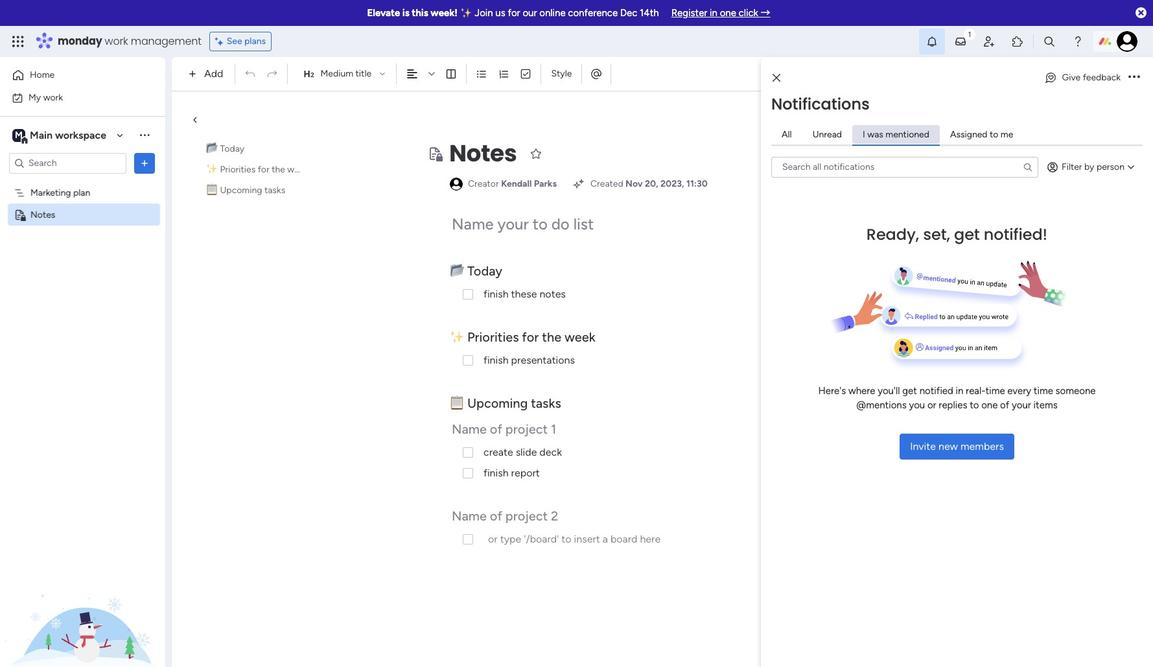 Task type: locate. For each thing, give the bounding box(es) containing it.
search everything image
[[1043, 35, 1056, 48]]

2 finish from the top
[[484, 354, 509, 366]]

notes
[[449, 137, 517, 170], [30, 209, 55, 220]]

1 vertical spatial in
[[956, 385, 964, 397]]

1 vertical spatial get
[[903, 385, 918, 397]]

to down real-
[[970, 399, 980, 411]]

invite
[[911, 440, 937, 452]]

get
[[955, 223, 980, 245], [903, 385, 918, 397]]

0 horizontal spatial 📂 today
[[206, 143, 245, 154]]

0 vertical spatial work
[[105, 34, 128, 49]]

new
[[939, 440, 959, 452]]

3 finish from the top
[[484, 467, 509, 479]]

1 horizontal spatial upcoming
[[468, 396, 528, 411]]

0 vertical spatial private board image
[[427, 146, 443, 161]]

0 vertical spatial options image
[[1129, 73, 1141, 83]]

0 vertical spatial one
[[720, 7, 737, 19]]

1 vertical spatial priorities
[[468, 329, 519, 345]]

mention image
[[590, 67, 603, 80]]

0 vertical spatial 📂
[[206, 143, 218, 154]]

notifications
[[772, 93, 870, 114]]

of
[[1001, 399, 1010, 411]]

0 horizontal spatial 📂
[[206, 143, 218, 154]]

1 horizontal spatial in
[[956, 385, 964, 397]]

one
[[720, 7, 737, 19], [982, 399, 998, 411]]

1 vertical spatial 📋
[[450, 396, 464, 411]]

time
[[986, 385, 1006, 397], [1034, 385, 1054, 397]]

finish these notes
[[484, 288, 566, 300]]

dialog containing notifications
[[761, 57, 1154, 667]]

v2 ellipsis image
[[1129, 66, 1141, 82]]

0 horizontal spatial today
[[220, 143, 245, 154]]

created
[[591, 178, 624, 189]]

in right register
[[710, 7, 718, 19]]

by
[[1085, 161, 1095, 172]]

creator kendall parks
[[468, 178, 557, 189]]

see plans
[[227, 36, 266, 47]]

1 horizontal spatial to
[[990, 129, 999, 140]]

0 horizontal spatial 📋 upcoming tasks
[[206, 185, 285, 196]]

1 horizontal spatial time
[[1034, 385, 1054, 397]]

notes up creator
[[449, 137, 517, 170]]

in up replies
[[956, 385, 964, 397]]

notes inside field
[[449, 137, 517, 170]]

for
[[508, 7, 521, 19], [258, 164, 270, 175], [522, 329, 539, 345]]

0 horizontal spatial time
[[986, 385, 1006, 397]]

1 horizontal spatial 📂
[[450, 263, 464, 279]]

options image down workspace options image
[[138, 157, 151, 170]]

14th
[[640, 7, 659, 19]]

1 vertical spatial options image
[[138, 157, 151, 170]]

0 vertical spatial week
[[288, 164, 309, 175]]

get right 'set,'
[[955, 223, 980, 245]]

the
[[272, 164, 285, 175], [542, 329, 562, 345]]

list box
[[0, 179, 165, 401]]

elevate is this week! ✨ join us for our online conference dec 14th
[[367, 7, 659, 19]]

finish down create
[[484, 467, 509, 479]]

get inside here's where you'll get notified in real-time every time someone @mentions you or replies to one of your items
[[903, 385, 918, 397]]

1 vertical spatial the
[[542, 329, 562, 345]]

give feedback
[[1063, 72, 1121, 83]]

📂
[[206, 143, 218, 154], [450, 263, 464, 279]]

11:30
[[687, 178, 708, 189]]

inbox image
[[955, 35, 968, 48]]

medium
[[321, 68, 354, 79]]

add button
[[184, 64, 231, 84]]

to left me
[[990, 129, 999, 140]]

time up of
[[986, 385, 1006, 397]]

one left click
[[720, 7, 737, 19]]

📋
[[206, 185, 218, 196], [450, 396, 464, 411]]

help image
[[1072, 35, 1085, 48]]

2 time from the left
[[1034, 385, 1054, 397]]

in inside here's where you'll get notified in real-time every time someone @mentions you or replies to one of your items
[[956, 385, 964, 397]]

search image
[[1023, 162, 1034, 172]]

📂 today
[[206, 143, 245, 154], [450, 263, 506, 279]]

this
[[412, 7, 429, 19]]

2023,
[[661, 178, 685, 189]]

1 image
[[964, 27, 976, 41]]

week
[[288, 164, 309, 175], [565, 329, 596, 345]]

ready,
[[867, 223, 920, 245]]

share
[[1087, 68, 1110, 79]]

us
[[496, 7, 506, 19]]

0 horizontal spatial get
[[903, 385, 918, 397]]

workspace options image
[[138, 129, 151, 142]]

1 horizontal spatial week
[[565, 329, 596, 345]]

options image right feedback on the right top of the page
[[1129, 73, 1141, 83]]

monday
[[58, 34, 102, 49]]

add to favorites image
[[530, 147, 543, 160]]

marketing
[[30, 187, 71, 198]]

finish report
[[484, 467, 540, 479]]

invite new members button
[[900, 434, 1015, 459]]

1 horizontal spatial one
[[982, 399, 998, 411]]

1 vertical spatial one
[[982, 399, 998, 411]]

0 vertical spatial the
[[272, 164, 285, 175]]

me
[[1001, 129, 1014, 140]]

numbered list image
[[498, 68, 510, 80]]

1 vertical spatial today
[[468, 263, 503, 279]]

1 horizontal spatial the
[[542, 329, 562, 345]]

today
[[220, 143, 245, 154], [468, 263, 503, 279]]

📋 upcoming tasks
[[206, 185, 285, 196], [450, 396, 561, 411]]

dialog
[[761, 57, 1154, 667]]

1 vertical spatial upcoming
[[468, 396, 528, 411]]

mentioned
[[886, 129, 930, 140]]

1 vertical spatial 📂 today
[[450, 263, 506, 279]]

lottie animation element
[[0, 536, 165, 667]]

1 vertical spatial to
[[970, 399, 980, 411]]

0 vertical spatial 📂 today
[[206, 143, 245, 154]]

0 horizontal spatial upcoming
[[220, 185, 262, 196]]

finish for finish presentations
[[484, 354, 509, 366]]

feedback
[[1083, 72, 1121, 83]]

created nov 20, 2023, 11:30
[[591, 178, 708, 189]]

notified
[[920, 385, 954, 397]]

private board image
[[427, 146, 443, 161], [14, 209, 26, 221]]

one left of
[[982, 399, 998, 411]]

style button
[[546, 63, 578, 85]]

m
[[15, 129, 23, 140]]

0 vertical spatial ✨ priorities for the week
[[206, 164, 309, 175]]

my work
[[29, 92, 63, 103]]

1 horizontal spatial private board image
[[427, 146, 443, 161]]

None search field
[[772, 157, 1039, 177]]

one inside here's where you'll get notified in real-time every time someone @mentions you or replies to one of your items
[[982, 399, 998, 411]]

tasks
[[265, 185, 285, 196], [531, 396, 561, 411]]

work
[[105, 34, 128, 49], [43, 92, 63, 103]]

1 vertical spatial private board image
[[14, 209, 26, 221]]

finish presentations
[[484, 354, 575, 366]]

my work button
[[8, 87, 139, 108]]

Notes field
[[446, 137, 520, 171]]

0 vertical spatial today
[[220, 143, 245, 154]]

2 vertical spatial for
[[522, 329, 539, 345]]

1 horizontal spatial notes
[[449, 137, 517, 170]]

1 vertical spatial tasks
[[531, 396, 561, 411]]

deck
[[540, 446, 562, 459]]

2 vertical spatial ✨
[[450, 329, 464, 345]]

kendall
[[501, 178, 532, 189]]

every
[[1008, 385, 1032, 397]]

0 horizontal spatial to
[[970, 399, 980, 411]]

1 vertical spatial 📋 upcoming tasks
[[450, 396, 561, 411]]

0 vertical spatial notes
[[449, 137, 517, 170]]

get up you
[[903, 385, 918, 397]]

1 horizontal spatial options image
[[1129, 73, 1141, 83]]

1 vertical spatial work
[[43, 92, 63, 103]]

0 horizontal spatial the
[[272, 164, 285, 175]]

filter by person
[[1062, 161, 1125, 172]]

0 vertical spatial 📋 upcoming tasks
[[206, 185, 285, 196]]

0 vertical spatial priorities
[[220, 164, 256, 175]]

layout image
[[446, 68, 458, 80]]

option
[[0, 181, 165, 184]]

select product image
[[12, 35, 25, 48]]

0 horizontal spatial priorities
[[220, 164, 256, 175]]

0 horizontal spatial in
[[710, 7, 718, 19]]

0 horizontal spatial for
[[258, 164, 270, 175]]

1 vertical spatial week
[[565, 329, 596, 345]]

0 vertical spatial finish
[[484, 288, 509, 300]]

0 horizontal spatial tasks
[[265, 185, 285, 196]]

invite members image
[[983, 35, 996, 48]]

notes down marketing
[[30, 209, 55, 220]]

person
[[1097, 161, 1125, 172]]

1 horizontal spatial for
[[508, 7, 521, 19]]

conference
[[568, 7, 618, 19]]

1 horizontal spatial 📋 upcoming tasks
[[450, 396, 561, 411]]

assigned
[[951, 129, 988, 140]]

upcoming
[[220, 185, 262, 196], [468, 396, 528, 411]]

✨ priorities for the week
[[206, 164, 309, 175], [450, 329, 596, 345]]

0 vertical spatial get
[[955, 223, 980, 245]]

0 horizontal spatial work
[[43, 92, 63, 103]]

2 vertical spatial finish
[[484, 467, 509, 479]]

1 horizontal spatial ✨ priorities for the week
[[450, 329, 596, 345]]

finish left these
[[484, 288, 509, 300]]

20,
[[645, 178, 659, 189]]

0 vertical spatial upcoming
[[220, 185, 262, 196]]

register
[[672, 7, 708, 19]]

work inside button
[[43, 92, 63, 103]]

register in one click → link
[[672, 7, 771, 19]]

replies
[[939, 399, 968, 411]]

0 horizontal spatial notes
[[30, 209, 55, 220]]

time up items
[[1034, 385, 1054, 397]]

options image
[[1129, 73, 1141, 83], [138, 157, 151, 170]]

to
[[990, 129, 999, 140], [970, 399, 980, 411]]

0 horizontal spatial 📋
[[206, 185, 218, 196]]

work right monday at the left
[[105, 34, 128, 49]]

1 horizontal spatial work
[[105, 34, 128, 49]]

filter by person button
[[1042, 157, 1143, 177]]

1 vertical spatial finish
[[484, 354, 509, 366]]

0 vertical spatial in
[[710, 7, 718, 19]]

1 finish from the top
[[484, 288, 509, 300]]

kendall parks image
[[1117, 31, 1138, 52]]

finish left presentations
[[484, 354, 509, 366]]

work right my
[[43, 92, 63, 103]]



Task type: vqa. For each thing, say whether or not it's contained in the screenshot.
the bottom One
yes



Task type: describe. For each thing, give the bounding box(es) containing it.
unread
[[813, 129, 843, 140]]

give
[[1063, 72, 1081, 83]]

→
[[761, 7, 771, 19]]

finish for finish these notes
[[484, 288, 509, 300]]

real-
[[966, 385, 986, 397]]

set,
[[924, 223, 951, 245]]

report
[[511, 467, 540, 479]]

our
[[523, 7, 537, 19]]

add
[[204, 67, 223, 80]]

0 vertical spatial to
[[990, 129, 999, 140]]

Search all notifications search field
[[772, 157, 1039, 177]]

1 vertical spatial ✨ priorities for the week
[[450, 329, 596, 345]]

marketing plan
[[30, 187, 90, 198]]

see plans button
[[209, 32, 272, 51]]

invite new members
[[911, 440, 1004, 452]]

0 vertical spatial ✨
[[460, 7, 473, 19]]

0 vertical spatial tasks
[[265, 185, 285, 196]]

i was mentioned
[[863, 129, 930, 140]]

monday work management
[[58, 34, 202, 49]]

0 horizontal spatial options image
[[138, 157, 151, 170]]

checklist image
[[520, 68, 532, 80]]

0 vertical spatial 📋
[[206, 185, 218, 196]]

members
[[961, 440, 1004, 452]]

is
[[403, 7, 410, 19]]

2 horizontal spatial for
[[522, 329, 539, 345]]

medium title
[[321, 68, 372, 79]]

work for monday
[[105, 34, 128, 49]]

where
[[849, 385, 876, 397]]

was
[[868, 129, 884, 140]]

creator
[[468, 178, 499, 189]]

workspace selection element
[[12, 127, 108, 144]]

1 horizontal spatial 📂 today
[[450, 263, 506, 279]]

0 vertical spatial for
[[508, 7, 521, 19]]

1 horizontal spatial get
[[955, 223, 980, 245]]

your
[[1012, 399, 1032, 411]]

1 vertical spatial ✨
[[206, 164, 218, 175]]

1 vertical spatial for
[[258, 164, 270, 175]]

join
[[475, 7, 493, 19]]

you
[[910, 399, 926, 411]]

apps image
[[1012, 35, 1025, 48]]

someone
[[1056, 385, 1096, 397]]

presentations
[[511, 354, 575, 366]]

dec
[[621, 7, 638, 19]]

1 horizontal spatial priorities
[[468, 329, 519, 345]]

finish for finish report
[[484, 467, 509, 479]]

notes
[[540, 288, 566, 300]]

1 horizontal spatial today
[[468, 263, 503, 279]]

1 horizontal spatial 📋
[[450, 396, 464, 411]]

workspace image
[[12, 128, 25, 142]]

online
[[540, 7, 566, 19]]

1 vertical spatial 📂
[[450, 263, 464, 279]]

see
[[227, 36, 242, 47]]

0 horizontal spatial one
[[720, 7, 737, 19]]

work for my
[[43, 92, 63, 103]]

main workspace
[[30, 129, 106, 141]]

home button
[[8, 65, 139, 86]]

share button
[[1063, 63, 1116, 84]]

give feedback button
[[1039, 67, 1127, 88]]

bulleted list image
[[476, 68, 488, 80]]

list box containing marketing plan
[[0, 179, 165, 401]]

all
[[782, 129, 792, 140]]

register in one click →
[[672, 7, 771, 19]]

1 vertical spatial notes
[[30, 209, 55, 220]]

elevate
[[367, 7, 400, 19]]

workspace
[[55, 129, 106, 141]]

lottie animation image
[[0, 536, 165, 667]]

style
[[552, 68, 572, 79]]

title
[[356, 68, 372, 79]]

filter
[[1062, 161, 1083, 172]]

parks
[[534, 178, 557, 189]]

here's
[[819, 385, 846, 397]]

or
[[928, 399, 937, 411]]

slide
[[516, 446, 537, 459]]

plan
[[73, 187, 90, 198]]

items
[[1034, 399, 1058, 411]]

0 horizontal spatial ✨ priorities for the week
[[206, 164, 309, 175]]

0 horizontal spatial week
[[288, 164, 309, 175]]

you'll
[[878, 385, 901, 397]]

create slide deck
[[484, 446, 562, 459]]

1 horizontal spatial tasks
[[531, 396, 561, 411]]

home
[[30, 69, 55, 80]]

nov
[[626, 178, 643, 189]]

week!
[[431, 7, 458, 19]]

notifications image
[[926, 35, 939, 48]]

@mentions
[[857, 399, 907, 411]]

notified!
[[984, 223, 1048, 245]]

to inside here's where you'll get notified in real-time every time someone @mentions you or replies to one of your items
[[970, 399, 980, 411]]

0 horizontal spatial private board image
[[14, 209, 26, 221]]

these
[[511, 288, 537, 300]]

1 time from the left
[[986, 385, 1006, 397]]

management
[[131, 34, 202, 49]]

ready, set, get notified!
[[867, 223, 1048, 245]]

i
[[863, 129, 866, 140]]

my
[[29, 92, 41, 103]]

create
[[484, 446, 513, 459]]

Search in workspace field
[[27, 156, 108, 171]]

assigned to me
[[951, 129, 1014, 140]]

here's where you'll get notified in real-time every time someone @mentions you or replies to one of your items
[[819, 385, 1096, 411]]

main
[[30, 129, 53, 141]]



